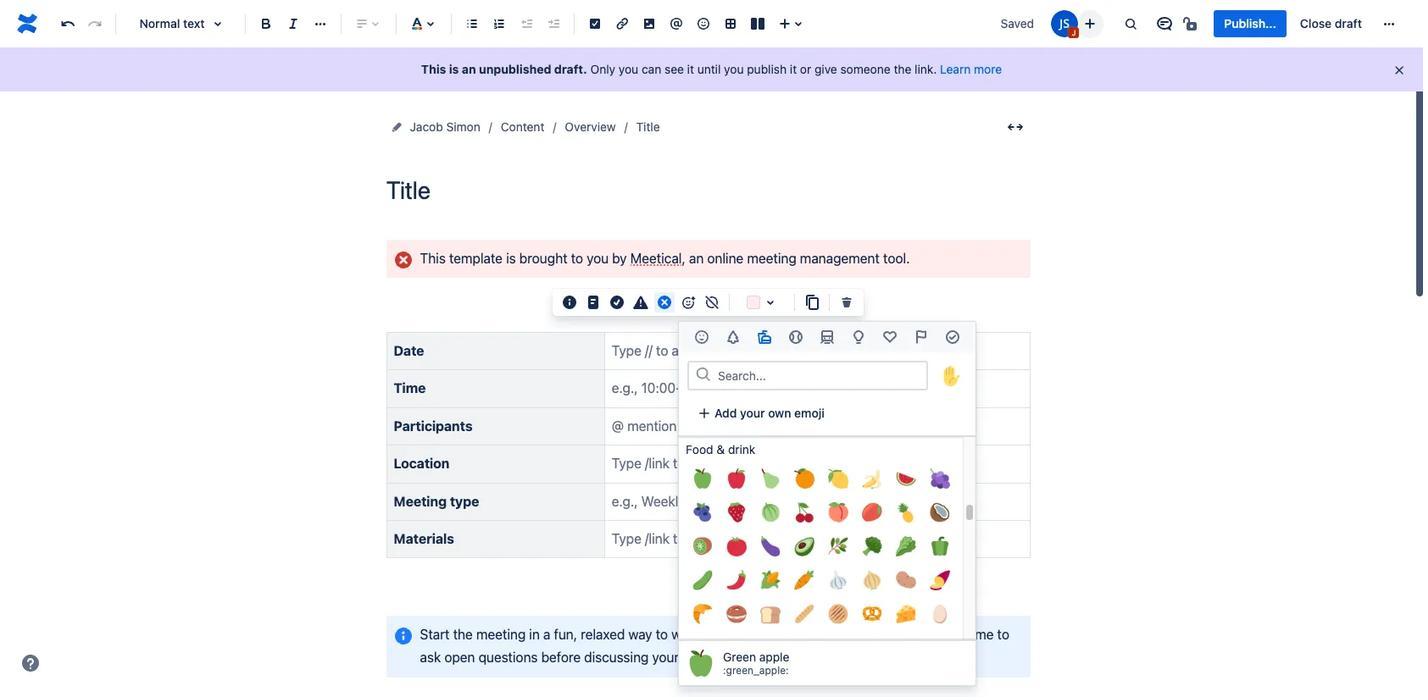 Task type: vqa. For each thing, say whether or not it's contained in the screenshot.
:Cheese: image
yes



Task type: locate. For each thing, give the bounding box(es) containing it.
confluence image
[[14, 10, 41, 37], [14, 10, 41, 37]]

0 vertical spatial meeting
[[747, 251, 797, 266]]

:green_apple: image
[[693, 469, 713, 489]]

apple
[[760, 650, 790, 665]]

warm
[[672, 627, 705, 643]]

objects image
[[849, 327, 869, 348]]

2 horizontal spatial you
[[724, 62, 744, 76]]

until
[[698, 62, 721, 76]]

1 vertical spatial this
[[420, 251, 446, 266]]

open
[[445, 651, 475, 666]]

dismiss image
[[1393, 64, 1407, 77]]

2 horizontal spatial to
[[998, 627, 1010, 643]]

is
[[449, 62, 459, 76], [506, 251, 516, 266]]

:bagel: image
[[727, 605, 747, 625]]

people image
[[692, 327, 712, 348]]

:avocado: image
[[795, 537, 815, 557]]

green apple :green_apple:
[[723, 650, 790, 677]]

this for this is an unpublished draft. only you can see it until you publish it or give someone the link. learn more
[[421, 62, 446, 76]]

:green_apple: image
[[688, 650, 715, 677], [688, 650, 715, 677]]

meeting up background color icon
[[747, 251, 797, 266]]

to right way
[[656, 627, 668, 643]]

1 horizontal spatial an
[[689, 251, 704, 266]]

publish...
[[1225, 16, 1277, 31]]

:cherries: image
[[795, 503, 815, 523]]

:cheese: image
[[896, 605, 917, 625]]

an left online
[[689, 251, 704, 266]]

this template is brought to you by meetical, an online meeting management tool.
[[420, 251, 910, 266]]

to right the time
[[998, 627, 1010, 643]]

0 vertical spatial give
[[815, 62, 838, 76]]

meeting inside start the meeting in a fun, relaxed way to warm up the conversation. then give each other time to ask open questions before discussing your progress toward goals.
[[476, 627, 526, 643]]

8 cell from the left
[[923, 633, 957, 665]]

:kiwi: image
[[693, 537, 713, 557]]

cell
[[686, 633, 720, 665], [720, 633, 754, 665], [754, 633, 788, 665], [788, 633, 822, 665], [822, 633, 856, 665], [856, 633, 889, 665], [889, 633, 923, 665], [923, 633, 957, 665]]

your right the add
[[740, 406, 765, 421]]

add image, video, or file image
[[639, 14, 660, 34]]

move this page image
[[390, 120, 403, 134]]

1 vertical spatial your
[[652, 651, 679, 666]]

1 vertical spatial an
[[689, 251, 704, 266]]

0 horizontal spatial meeting
[[476, 627, 526, 643]]

emoji picker dialog
[[678, 321, 977, 687]]

up
[[709, 627, 724, 643]]

draft
[[1335, 16, 1363, 31]]

3 cell from the left
[[754, 633, 788, 665]]

participants
[[394, 419, 473, 434]]

type
[[450, 494, 479, 509]]

:blueberries: image
[[693, 503, 713, 523]]

it
[[687, 62, 694, 76], [790, 62, 797, 76]]

add your own emoji
[[715, 406, 825, 421]]

ask
[[420, 651, 441, 666]]

7 cell from the left
[[889, 633, 923, 665]]

:pineapple: image
[[896, 503, 917, 523]]

saved
[[1001, 16, 1035, 31]]

0 vertical spatial is
[[449, 62, 459, 76]]

0 horizontal spatial it
[[687, 62, 694, 76]]

:peach: image
[[828, 503, 849, 523]]

1 horizontal spatial give
[[870, 627, 896, 643]]

remove image
[[837, 293, 857, 313]]

1 horizontal spatial to
[[656, 627, 668, 643]]

each
[[899, 627, 928, 643]]

:tangerine: image
[[795, 469, 815, 489]]

drink
[[728, 443, 756, 457]]

find and replace image
[[1121, 14, 1142, 34]]

you right until
[[724, 62, 744, 76]]

&
[[717, 443, 725, 457]]

the up open
[[453, 627, 473, 643]]

:bread: image
[[761, 605, 781, 625]]

questions
[[479, 651, 538, 666]]

1 horizontal spatial it
[[790, 62, 797, 76]]

travel & places image
[[817, 327, 838, 348]]

your
[[740, 406, 765, 421], [652, 651, 679, 666]]

this up jacob at top left
[[421, 62, 446, 76]]

1 vertical spatial is
[[506, 251, 516, 266]]

:eggplant: image
[[761, 537, 781, 557]]

you left can
[[619, 62, 639, 76]]

mention image
[[666, 14, 687, 34]]

this right panel error image
[[420, 251, 446, 266]]

is inside main content area, start typing to enter text. text field
[[506, 251, 516, 266]]

1 horizontal spatial meeting
[[747, 251, 797, 266]]

before
[[541, 651, 581, 666]]

0 vertical spatial this
[[421, 62, 446, 76]]

:strawberry: image
[[727, 503, 747, 523]]

give
[[815, 62, 838, 76], [870, 627, 896, 643]]

publish
[[747, 62, 787, 76]]

no restrictions image
[[1182, 14, 1203, 34]]

your down warm
[[652, 651, 679, 666]]

:potato: image
[[896, 571, 917, 591]]

:green_apple:
[[723, 665, 789, 677]]

title
[[636, 120, 660, 134]]

5 cell from the left
[[822, 633, 856, 665]]

warning image
[[631, 293, 651, 313]]

normal text
[[139, 16, 205, 31]]

0 vertical spatial your
[[740, 406, 765, 421]]

6 cell from the left
[[856, 633, 889, 665]]

only
[[591, 62, 616, 76]]

1 it from the left
[[687, 62, 694, 76]]

1 horizontal spatial your
[[740, 406, 765, 421]]

:raised_hand: image
[[937, 361, 967, 391], [942, 366, 962, 386]]

you
[[619, 62, 639, 76], [724, 62, 744, 76], [587, 251, 609, 266]]

an inside main content area, start typing to enter text. text field
[[689, 251, 704, 266]]

close
[[1301, 16, 1332, 31]]

overview link
[[565, 117, 616, 137]]

:watermelon: image
[[896, 469, 917, 489]]

normal text button
[[123, 5, 238, 42]]

this inside main content area, start typing to enter text. text field
[[420, 251, 446, 266]]

Main content area, start typing to enter text. text field
[[376, 240, 1041, 698]]

green
[[723, 650, 756, 665]]

location
[[394, 456, 450, 472]]

you left by
[[587, 251, 609, 266]]

:cucumber: image
[[693, 571, 713, 591]]

template
[[449, 251, 503, 266]]

1 horizontal spatial is
[[506, 251, 516, 266]]

fun,
[[554, 627, 577, 643]]

1 vertical spatial give
[[870, 627, 896, 643]]

this for this template is brought to you by meetical, an online meeting management tool.
[[420, 251, 446, 266]]

meeting up questions
[[476, 627, 526, 643]]

the
[[894, 62, 912, 76], [453, 627, 473, 643], [728, 627, 747, 643]]

learn
[[940, 62, 971, 76]]

is left brought at left
[[506, 251, 516, 266]]

1 horizontal spatial the
[[728, 627, 747, 643]]

panel info image
[[393, 626, 413, 647]]

it left or
[[790, 62, 797, 76]]

tool.
[[884, 251, 910, 266]]

an down bullet list ⌘⇧8 icon
[[462, 62, 476, 76]]

overview
[[565, 120, 616, 134]]

1 vertical spatial meeting
[[476, 627, 526, 643]]

the down ':bagel:' icon
[[728, 627, 747, 643]]

emojis actions and list panel tab panel
[[679, 353, 976, 666]]

jacob simon link
[[410, 117, 481, 137]]

to
[[571, 251, 583, 266], [656, 627, 668, 643], [998, 627, 1010, 643]]

toward
[[740, 651, 782, 666]]

give down the :pretzel: image
[[870, 627, 896, 643]]

relaxed
[[581, 627, 625, 643]]

to right brought at left
[[571, 251, 583, 266]]

0 horizontal spatial you
[[587, 251, 609, 266]]

or
[[800, 62, 812, 76]]

online
[[707, 251, 744, 266]]

it right see at top
[[687, 62, 694, 76]]

flags image
[[912, 327, 932, 348]]

:bell_pepper: image
[[930, 537, 951, 557]]

0 horizontal spatial is
[[449, 62, 459, 76]]

this
[[421, 62, 446, 76], [420, 251, 446, 266]]

is up jacob simon
[[449, 62, 459, 76]]

title link
[[636, 117, 660, 137]]

give right or
[[815, 62, 838, 76]]

:garlic: image
[[828, 571, 849, 591]]

an
[[462, 62, 476, 76], [689, 251, 704, 266]]

jacob simon
[[410, 120, 481, 134]]

info image
[[560, 293, 580, 313]]

:tomato: image
[[727, 537, 747, 557]]

the left the link.
[[894, 62, 912, 76]]

someone
[[841, 62, 891, 76]]

meetical,
[[631, 251, 686, 266]]

meeting
[[747, 251, 797, 266], [476, 627, 526, 643]]

:banana: image
[[862, 469, 883, 489]]

simon
[[446, 120, 481, 134]]

panel error image
[[393, 250, 413, 270]]

0 horizontal spatial give
[[815, 62, 838, 76]]

:lemon: image
[[828, 469, 849, 489]]

jacob
[[410, 120, 443, 134]]

Emoji name field
[[713, 364, 927, 388]]

0 vertical spatial an
[[462, 62, 476, 76]]

you inside main content area, start typing to enter text. text field
[[587, 251, 609, 266]]

0 horizontal spatial your
[[652, 651, 679, 666]]



Task type: describe. For each thing, give the bounding box(es) containing it.
0 horizontal spatial to
[[571, 251, 583, 266]]

goals.
[[785, 651, 821, 666]]

:carrot: image
[[795, 571, 815, 591]]

start
[[420, 627, 450, 643]]

add
[[715, 406, 737, 421]]

brought
[[520, 251, 568, 266]]

learn more link
[[940, 62, 1002, 76]]

:sweet_potato: image
[[930, 571, 951, 591]]

can
[[642, 62, 662, 76]]

meeting
[[394, 494, 447, 509]]

other
[[932, 627, 964, 643]]

then
[[836, 627, 867, 643]]

:flatbread: image
[[828, 605, 849, 625]]

content
[[501, 120, 545, 134]]

2 horizontal spatial the
[[894, 62, 912, 76]]

numbered list ⌘⇧7 image
[[489, 14, 510, 34]]

action item image
[[585, 14, 605, 34]]

materials
[[394, 532, 454, 547]]

food
[[686, 443, 714, 457]]

productivity image
[[943, 327, 964, 348]]

close draft button
[[1290, 10, 1373, 37]]

add your own emoji button
[[688, 400, 835, 427]]

redo ⌘⇧z image
[[85, 14, 105, 34]]

error image
[[655, 293, 675, 313]]

table image
[[721, 14, 741, 34]]

meeting type
[[394, 494, 479, 509]]

draft.
[[554, 62, 587, 76]]

your inside start the meeting in a fun, relaxed way to warm up the conversation. then give each other time to ask open questions before discussing your progress toward goals.
[[652, 651, 679, 666]]

start the meeting in a fun, relaxed way to warm up the conversation. then give each other time to ask open questions before discussing your progress toward goals.
[[420, 627, 1013, 666]]

:french_bread: image
[[795, 605, 815, 625]]

more formatting image
[[310, 14, 331, 34]]

link.
[[915, 62, 937, 76]]

:hot_pepper: image
[[727, 571, 747, 591]]

:croissant: image
[[693, 605, 713, 625]]

2 it from the left
[[790, 62, 797, 76]]

food & drink grid
[[679, 438, 976, 666]]

0 horizontal spatial an
[[462, 62, 476, 76]]

:melon: image
[[761, 503, 781, 523]]

:leafy_green: image
[[896, 537, 917, 557]]

more
[[974, 62, 1002, 76]]

:grapes: image
[[930, 469, 951, 489]]

invite to edit image
[[1081, 13, 1101, 33]]

help image
[[20, 654, 41, 674]]

:egg: image
[[930, 605, 951, 625]]

your inside button
[[740, 406, 765, 421]]

give inside start the meeting in a fun, relaxed way to warm up the conversation. then give each other time to ask open questions before discussing your progress toward goals.
[[870, 627, 896, 643]]

food & drink
[[686, 443, 756, 457]]

emoji image
[[694, 14, 714, 34]]

choose an emoji category tab list
[[679, 322, 976, 353]]

success image
[[607, 293, 627, 313]]

:pear: image
[[761, 469, 781, 489]]

note image
[[583, 293, 604, 313]]

bold ⌘b image
[[256, 14, 276, 34]]

bullet list ⌘⇧8 image
[[462, 14, 482, 34]]

more image
[[1380, 14, 1400, 34]]

:apple: image
[[727, 469, 747, 489]]

copy image
[[802, 293, 822, 313]]

date
[[394, 343, 424, 359]]

symbols image
[[880, 327, 901, 348]]

:mango: image
[[862, 503, 883, 523]]

:corn: image
[[761, 571, 781, 591]]

2 cell from the left
[[720, 633, 754, 665]]

comment icon image
[[1155, 14, 1176, 34]]

activity image
[[786, 327, 806, 348]]

time
[[968, 627, 994, 643]]

publish... button
[[1215, 10, 1287, 37]]

unpublished
[[479, 62, 552, 76]]

jacob simon image
[[1052, 10, 1079, 37]]

content link
[[501, 117, 545, 137]]

by
[[612, 251, 627, 266]]

:pretzel: image
[[862, 605, 883, 625]]

indent tab image
[[544, 14, 564, 34]]

Give this page a title text field
[[386, 176, 1031, 204]]

management
[[800, 251, 880, 266]]

see
[[665, 62, 684, 76]]

progress
[[683, 651, 736, 666]]

undo ⌘z image
[[58, 14, 78, 34]]

:olive: image
[[828, 537, 849, 557]]

in
[[529, 627, 540, 643]]

italic ⌘i image
[[283, 14, 304, 34]]

text
[[183, 16, 205, 31]]

1 horizontal spatial you
[[619, 62, 639, 76]]

nature image
[[723, 327, 743, 348]]

background color image
[[761, 293, 781, 313]]

food & drink image
[[754, 327, 775, 348]]

discussing
[[584, 651, 649, 666]]

:onion: image
[[862, 571, 883, 591]]

1 cell from the left
[[686, 633, 720, 665]]

conversation.
[[751, 627, 833, 643]]

this is an unpublished draft. only you can see it until you publish it or give someone the link. learn more
[[421, 62, 1002, 76]]

:coconut: image
[[930, 503, 951, 523]]

remove emoji image
[[702, 293, 722, 313]]

:broccoli: image
[[862, 537, 883, 557]]

close draft
[[1301, 16, 1363, 31]]

link image
[[612, 14, 633, 34]]

a
[[543, 627, 551, 643]]

make page full-width image
[[1005, 117, 1026, 137]]

4 cell from the left
[[788, 633, 822, 665]]

time
[[394, 381, 426, 396]]

layouts image
[[748, 14, 768, 34]]

editor add emoji image
[[678, 293, 699, 313]]

emoji
[[795, 406, 825, 421]]

way
[[629, 627, 653, 643]]

0 horizontal spatial the
[[453, 627, 473, 643]]

normal
[[139, 16, 180, 31]]

own
[[768, 406, 792, 421]]

outdent ⇧tab image
[[516, 14, 537, 34]]



